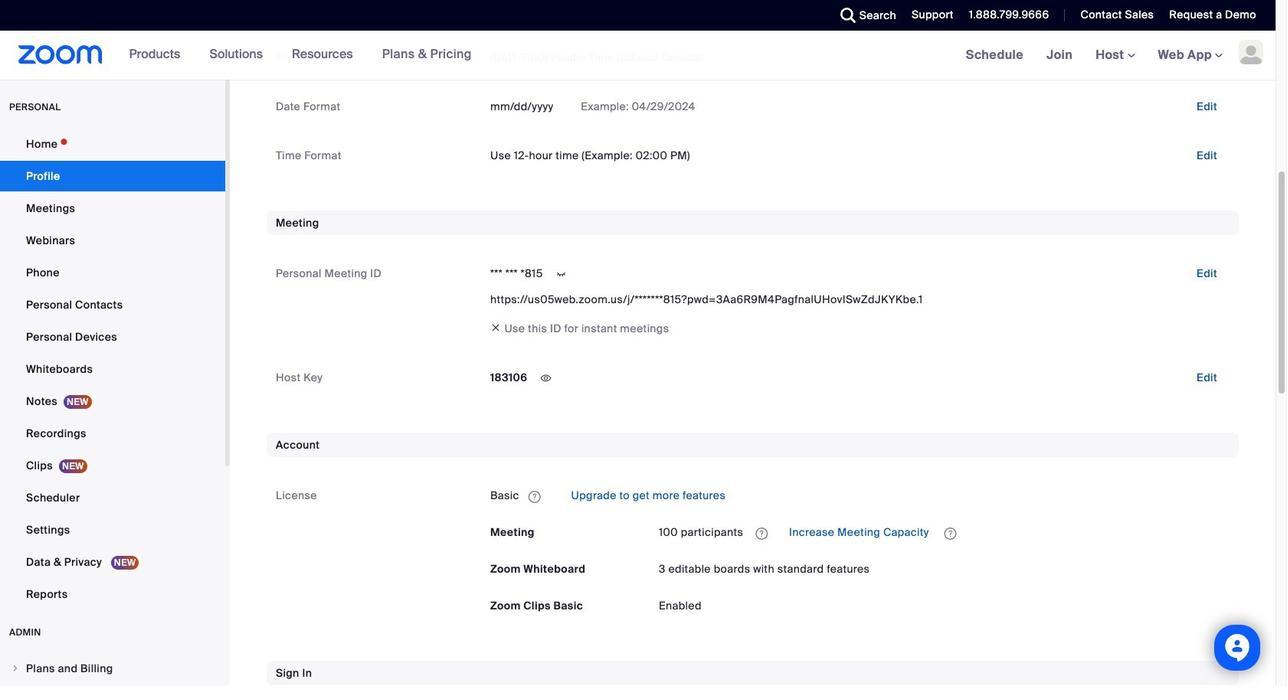 Task type: locate. For each thing, give the bounding box(es) containing it.
1 vertical spatial application
[[659, 521, 1230, 545]]

zoom logo image
[[18, 45, 102, 64]]

application
[[490, 484, 1230, 508], [659, 521, 1230, 545]]

banner
[[0, 31, 1276, 80]]

menu item
[[0, 654, 225, 684]]

show personal meeting id image
[[549, 268, 574, 281]]

0 vertical spatial application
[[490, 484, 1230, 508]]



Task type: vqa. For each thing, say whether or not it's contained in the screenshot.
the Learn more about your Meeting License image
yes



Task type: describe. For each thing, give the bounding box(es) containing it.
product information navigation
[[102, 31, 483, 80]]

profile picture image
[[1239, 40, 1264, 64]]

learn more about your license type image
[[527, 492, 542, 502]]

meetings navigation
[[955, 31, 1276, 80]]

personal menu menu
[[0, 129, 225, 612]]

learn more about your meeting license image
[[751, 527, 773, 541]]

hide host key image
[[534, 372, 558, 386]]

right image
[[11, 664, 20, 674]]



